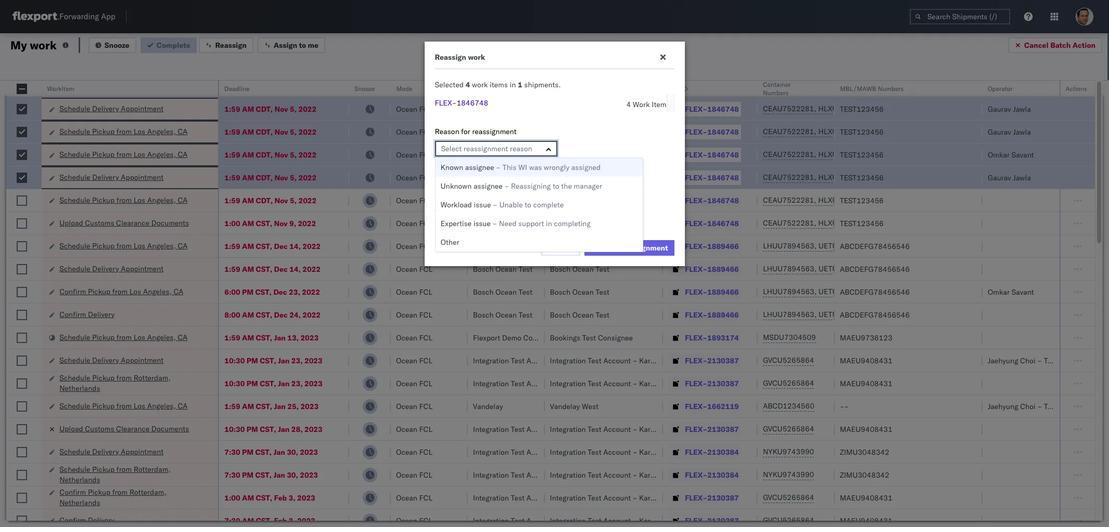 Task type: vqa. For each thing, say whether or not it's contained in the screenshot.
the top Express
no



Task type: locate. For each thing, give the bounding box(es) containing it.
schedule delivery appointment link for 7:30 pm cst, jan 30, 2023
[[59, 447, 164, 457]]

9 resize handle column header from the left
[[823, 81, 835, 528]]

2 vertical spatial reassignment
[[621, 244, 668, 253]]

rotterdam, inside confirm pickup from rotterdam, netherlands
[[129, 488, 166, 498]]

cst, down 1:00 am cst, nov 9, 2022
[[256, 242, 272, 251]]

1 nyku9743990 from the top
[[763, 448, 814, 457]]

lhuu7894563, for confirm pickup from los angeles, ca
[[763, 287, 817, 297]]

2023 right 25,
[[301, 402, 319, 412]]

1
[[518, 80, 523, 90]]

3 schedule pickup from los angeles, ca from the top
[[59, 196, 188, 205]]

consignee right 1
[[550, 85, 580, 93]]

0 horizontal spatial in
[[510, 80, 516, 90]]

delivery
[[92, 104, 119, 114], [92, 173, 119, 182], [92, 264, 119, 274], [88, 310, 115, 319], [92, 356, 119, 365], [92, 448, 119, 457], [88, 516, 115, 526]]

0 vertical spatial select
[[441, 144, 462, 154]]

1 vertical spatial issue
[[474, 219, 491, 229]]

0 vertical spatial schedule pickup from rotterdam, netherlands
[[59, 374, 171, 393]]

0 vertical spatial 4
[[466, 80, 470, 90]]

4 lhuu7894563, from the top
[[763, 310, 817, 320]]

1 vertical spatial netherlands
[[59, 476, 100, 485]]

savant
[[1012, 150, 1035, 160], [1012, 288, 1035, 297]]

work up manager
[[583, 170, 599, 179]]

None checkbox
[[17, 104, 27, 114], [17, 173, 27, 183], [17, 196, 27, 206], [17, 310, 27, 320], [17, 333, 27, 343], [17, 356, 27, 366], [17, 402, 27, 412], [17, 425, 27, 435], [17, 493, 27, 504], [17, 104, 27, 114], [17, 173, 27, 183], [17, 196, 27, 206], [17, 310, 27, 320], [17, 333, 27, 343], [17, 356, 27, 366], [17, 402, 27, 412], [17, 425, 27, 435], [17, 493, 27, 504]]

lhuu7894563, uetu5238478 for confirm pickup from los angeles, ca
[[763, 287, 870, 297]]

2023 down 28, at the bottom left of page
[[300, 448, 318, 457]]

schedule delivery appointment for 1:59 am cdt, nov 5, 2022
[[59, 104, 164, 114]]

9 ocean fcl from the top
[[396, 288, 433, 297]]

7:30 up the 1:00 am cst, feb 3, 2023
[[225, 471, 240, 480]]

confirm reassignment
[[591, 244, 668, 253]]

the inside list box
[[561, 182, 572, 191]]

schedule delivery appointment button for 7:30 pm cst, jan 30, 2023
[[59, 447, 164, 458]]

2130387
[[708, 356, 739, 366], [708, 379, 739, 389], [708, 425, 739, 435], [708, 494, 739, 503], [708, 517, 739, 526]]

2 vertical spatial 7:30
[[225, 517, 240, 526]]

rotterdam,
[[134, 374, 171, 383], [134, 465, 171, 475], [129, 488, 166, 498]]

3 hlxu8034992 from the top
[[874, 150, 925, 159]]

0 horizontal spatial to
[[299, 40, 306, 50]]

1893174
[[708, 334, 739, 343]]

4 schedule pickup from los angeles, ca button from the top
[[59, 241, 188, 252]]

to for unknown assignee - reassigning to the manager
[[553, 182, 560, 191]]

schedule pickup from rotterdam, netherlands link for 7:30
[[59, 465, 205, 486]]

0 vertical spatial for
[[461, 127, 470, 136]]

0 vertical spatial reassignment
[[472, 127, 517, 136]]

numbers down container
[[763, 89, 789, 97]]

jan up 25,
[[278, 379, 290, 389]]

jan left '13,'
[[274, 334, 286, 343]]

flex-1889466 for confirm delivery
[[685, 311, 739, 320]]

appointment for 10:30 pm cst, jan 23, 2023
[[121, 356, 164, 365]]

the for to
[[561, 182, 572, 191]]

1 vertical spatial 10:30
[[225, 379, 245, 389]]

1 vertical spatial 14,
[[290, 265, 301, 274]]

0 horizontal spatial numbers
[[763, 89, 789, 97]]

1 vertical spatial 30,
[[287, 471, 298, 480]]

schedule delivery appointment for 1:59 am cst, dec 14, 2022
[[59, 264, 164, 274]]

to down wrongly
[[553, 182, 560, 191]]

2 vertical spatial 10:30
[[225, 425, 245, 435]]

0 horizontal spatial this
[[435, 208, 449, 218]]

0 vertical spatial zimu3048342
[[840, 448, 890, 457]]

7:30 down 10:30 pm cst, jan 28, 2023
[[225, 448, 240, 457]]

1 vertical spatial 3,
[[289, 517, 296, 526]]

4 left 'work'
[[627, 100, 631, 109]]

14, up the 6:00 pm cst, dec 23, 2022
[[290, 265, 301, 274]]

work left items
[[472, 80, 488, 90]]

consignee right demo
[[524, 334, 559, 343]]

clearance
[[116, 218, 150, 228], [116, 425, 150, 434]]

confirm delivery link down confirm pickup from los angeles, ca button
[[59, 310, 115, 320]]

feb for 1:00 am cst, feb 3, 2023
[[274, 494, 287, 503]]

1 vertical spatial confirm delivery link
[[59, 516, 115, 526]]

from inside confirm pickup from rotterdam, netherlands
[[112, 488, 128, 498]]

23, down '13,'
[[291, 356, 303, 366]]

vandelay for vandelay west
[[550, 402, 580, 412]]

mbl/mawb numbers
[[840, 85, 904, 93]]

in left 1
[[510, 80, 516, 90]]

2 7:30 from the top
[[225, 471, 240, 480]]

schedule
[[59, 104, 90, 114], [59, 127, 90, 136], [59, 150, 90, 159], [59, 173, 90, 182], [59, 196, 90, 205], [59, 241, 90, 251], [59, 264, 90, 274], [59, 333, 90, 342], [59, 356, 90, 365], [59, 374, 90, 383], [59, 402, 90, 411], [59, 448, 90, 457], [59, 465, 90, 475]]

1 vertical spatial confirm delivery button
[[59, 516, 115, 527]]

1 vandelay from the left
[[473, 402, 503, 412]]

0 vertical spatial feb
[[274, 494, 287, 503]]

netherlands for 10:30 pm cst, jan 23, 2023
[[59, 384, 100, 393]]

0 horizontal spatial cancel
[[549, 244, 573, 253]]

flex-1846748 link
[[435, 98, 489, 110]]

flex- inside flex-1846748 link
[[435, 98, 457, 108]]

1 vertical spatial gaurav jawla
[[988, 127, 1032, 137]]

numbers inside container numbers
[[763, 89, 789, 97]]

2 clearance from the top
[[116, 425, 150, 434]]

1 vertical spatial choi
[[1021, 402, 1036, 412]]

3 lagerfeld from the top
[[655, 425, 686, 435]]

4 flex-1889466 from the top
[[685, 311, 739, 320]]

workload
[[441, 200, 472, 210]]

1 vertical spatial 10:30 pm cst, jan 23, 2023
[[225, 379, 323, 389]]

0 vertical spatial the
[[561, 182, 572, 191]]

6 hlxu8034992 from the top
[[874, 219, 925, 228]]

netherlands for 7:30 pm cst, jan 30, 2023
[[59, 476, 100, 485]]

1 confirm delivery button from the top
[[59, 310, 115, 321]]

0 horizontal spatial vandelay
[[473, 402, 503, 412]]

1 horizontal spatial for
[[558, 170, 567, 179]]

schedule pickup from los angeles, ca link for second "schedule pickup from los angeles, ca" button from the top
[[59, 149, 188, 160]]

1 appointment from the top
[[121, 104, 164, 114]]

reassign up deadline
[[215, 40, 247, 50]]

cst, up 7:30 am cst, feb 3, 2023
[[256, 494, 272, 503]]

assignee up the 'select new assignee'
[[457, 170, 486, 179]]

assignee up workload issue - unable to complete
[[479, 186, 508, 196]]

new up 'workload'
[[463, 186, 477, 196]]

6:00 pm cst, dec 23, 2022
[[225, 288, 320, 297]]

abcd1234560
[[763, 402, 815, 411]]

issue for workload issue
[[474, 200, 491, 210]]

1 ceau7522281, hlxu6269489, hlxu8034992 from the top
[[763, 104, 925, 114]]

schedule delivery appointment button for 1:59 am cst, dec 14, 2022
[[59, 264, 164, 275]]

confirm delivery down confirm pickup from los angeles, ca button
[[59, 310, 115, 319]]

2 horizontal spatial to
[[553, 182, 560, 191]]

0 vertical spatial upload customs clearance documents
[[59, 218, 189, 228]]

4 schedule from the top
[[59, 173, 90, 182]]

1 documents from the top
[[151, 218, 189, 228]]

1 vertical spatial 1:59 am cst, dec 14, 2022
[[225, 265, 321, 274]]

Search Shipments (/) text field
[[910, 9, 1011, 24]]

operator
[[988, 85, 1013, 93]]

5 schedule from the top
[[59, 196, 90, 205]]

vandelay for vandelay
[[473, 402, 503, 412]]

reassign
[[215, 40, 247, 50], [435, 53, 466, 62]]

1889466
[[708, 242, 739, 251], [708, 265, 739, 274], [708, 288, 739, 297], [708, 311, 739, 320]]

my work
[[10, 38, 57, 52]]

abcdefg78456546 for confirm pickup from los angeles, ca
[[840, 288, 910, 297]]

30, down 28, at the bottom left of page
[[287, 448, 298, 457]]

schedule pickup from los angeles, ca link
[[59, 127, 188, 137], [59, 149, 188, 160], [59, 195, 188, 205], [59, 241, 188, 251], [59, 332, 188, 343], [59, 401, 188, 412]]

0 vertical spatial omkar savant
[[988, 150, 1035, 160]]

flex-1662119 button
[[669, 400, 741, 414], [669, 400, 741, 414]]

0 vertical spatial this
[[503, 163, 517, 172]]

for left this
[[558, 170, 567, 179]]

1 upload from the top
[[59, 218, 83, 228]]

confirm delivery link down confirm pickup from rotterdam, netherlands
[[59, 516, 115, 526]]

3 5, from the top
[[290, 150, 297, 160]]

customs inside button
[[85, 218, 114, 228]]

2 vertical spatial jawla
[[1014, 173, 1032, 183]]

1 vertical spatial feb
[[274, 517, 287, 526]]

dec down 1:00 am cst, nov 9, 2022
[[274, 242, 288, 251]]

2023 up the 1:00 am cst, feb 3, 2023
[[300, 471, 318, 480]]

from inside confirm pickup from los angeles, ca link
[[112, 287, 128, 297]]

0 vertical spatial customs
[[85, 218, 114, 228]]

jaehyung choi - test destination age
[[988, 402, 1110, 412]]

schedule pickup from los angeles, ca link for 1st "schedule pickup from los angeles, ca" button from the top
[[59, 127, 188, 137]]

ocean fcl
[[396, 104, 433, 114], [396, 127, 433, 137], [396, 150, 433, 160], [396, 173, 433, 183], [396, 196, 433, 205], [396, 219, 433, 228], [396, 242, 433, 251], [396, 265, 433, 274], [396, 288, 433, 297], [396, 311, 433, 320], [396, 334, 433, 343], [396, 356, 433, 366], [396, 379, 433, 389], [396, 402, 433, 412], [396, 425, 433, 435], [396, 448, 433, 457], [396, 471, 433, 480], [396, 494, 433, 503], [396, 517, 433, 526]]

mode button
[[391, 83, 458, 93]]

unable
[[500, 200, 523, 210]]

13 ocean fcl from the top
[[396, 379, 433, 389]]

rotterdam, for 1:00 am cst, feb 3, 2023
[[129, 488, 166, 498]]

2023 right 28, at the bottom left of page
[[305, 425, 323, 435]]

15 fcl from the top
[[419, 425, 433, 435]]

appointment for 1:59 am cst, dec 14, 2022
[[121, 264, 164, 274]]

select up 'workload'
[[441, 186, 461, 196]]

1 vertical spatial reassignment
[[464, 144, 508, 154]]

upload customs clearance documents link
[[59, 218, 189, 228], [59, 424, 189, 435]]

flexport
[[473, 334, 500, 343]]

1 vertical spatial schedule pickup from rotterdam, netherlands button
[[59, 465, 205, 487]]

upload for 2nd upload customs clearance documents link from the bottom
[[59, 218, 83, 228]]

3 schedule pickup from los angeles, ca button from the top
[[59, 195, 188, 206]]

0 vertical spatial omkar
[[988, 150, 1010, 160]]

1 horizontal spatial vandelay
[[550, 402, 580, 412]]

3 uetu5238478 from the top
[[819, 287, 870, 297]]

1 vertical spatial upload customs clearance documents
[[59, 425, 189, 434]]

1:00
[[225, 219, 240, 228], [225, 494, 240, 503]]

3 schedule delivery appointment link from the top
[[59, 264, 164, 274]]

customs for 2nd upload customs clearance documents link from the bottom
[[85, 218, 114, 228]]

age
[[1100, 402, 1110, 412]]

0 horizontal spatial reassign
[[215, 40, 247, 50]]

uetu5238478 for schedule delivery appointment
[[819, 265, 870, 274]]

2 vertical spatial netherlands
[[59, 499, 100, 508]]

select down reason
[[441, 144, 462, 154]]

23, up 25,
[[291, 379, 303, 389]]

destination
[[1060, 402, 1098, 412]]

4 uetu5238478 from the top
[[819, 310, 870, 320]]

4 schedule delivery appointment from the top
[[59, 356, 164, 365]]

schedule pickup from rotterdam, netherlands for 7:30 pm cst, jan 30, 2023
[[59, 465, 171, 485]]

list box
[[435, 158, 643, 253]]

the down this
[[561, 182, 572, 191]]

5 account from the top
[[604, 471, 631, 480]]

9 am from the top
[[242, 311, 254, 320]]

1 horizontal spatial the
[[561, 182, 572, 191]]

reassign inside button
[[215, 40, 247, 50]]

consignee inside button
[[550, 85, 580, 93]]

1 vertical spatial schedule pickup from rotterdam, netherlands link
[[59, 465, 205, 486]]

confirm pickup from rotterdam, netherlands link
[[59, 488, 205, 508]]

0 vertical spatial 10:30 pm cst, jan 23, 2023
[[225, 356, 323, 366]]

list box containing known assignee
[[435, 158, 643, 253]]

6 ocean fcl from the top
[[396, 219, 433, 228]]

2 feb from the top
[[274, 517, 287, 526]]

reassignment for select
[[464, 144, 508, 154]]

3, for 1:00 am cst, feb 3, 2023
[[289, 494, 296, 503]]

0 horizontal spatial for
[[461, 127, 470, 136]]

1:00 for 1:00 am cst, nov 9, 2022
[[225, 219, 240, 228]]

documents inside button
[[151, 218, 189, 228]]

confirm delivery button down confirm pickup from los angeles, ca button
[[59, 310, 115, 321]]

confirm delivery link
[[59, 310, 115, 320], [59, 516, 115, 526]]

choi down jaehyung choi - test origin agent at the right bottom
[[1021, 402, 1036, 412]]

angeles, inside confirm pickup from los angeles, ca link
[[143, 287, 172, 297]]

1 feb from the top
[[274, 494, 287, 503]]

9 1:59 from the top
[[225, 402, 240, 412]]

0 vertical spatial to
[[299, 40, 306, 50]]

uetu5238478 for confirm pickup from los angeles, ca
[[819, 287, 870, 297]]

1 horizontal spatial snooze
[[355, 85, 375, 93]]

abcdefg78456546
[[840, 242, 910, 251], [840, 265, 910, 274], [840, 288, 910, 297], [840, 311, 910, 320]]

issue down will
[[474, 219, 491, 229]]

2 ocean fcl from the top
[[396, 127, 433, 137]]

from for schedule pickup from rotterdam, netherlands button associated with 10:30 pm cst, jan 23, 2023
[[117, 374, 132, 383]]

2023 down the 1:00 am cst, feb 3, 2023
[[297, 517, 315, 526]]

cst, up 8:00 am cst, dec 24, 2022
[[255, 288, 272, 297]]

14,
[[290, 242, 301, 251], [290, 265, 301, 274]]

feb down the 1:00 am cst, feb 3, 2023
[[274, 517, 287, 526]]

7:30 pm cst, jan 30, 2023 down 10:30 pm cst, jan 28, 2023
[[225, 448, 318, 457]]

flex-1889466 button
[[669, 239, 741, 254], [669, 239, 741, 254], [669, 262, 741, 277], [669, 262, 741, 277], [669, 285, 741, 300], [669, 285, 741, 300], [669, 308, 741, 323], [669, 308, 741, 323]]

23,
[[289, 288, 300, 297], [291, 356, 303, 366], [291, 379, 303, 389]]

0 vertical spatial netherlands
[[59, 384, 100, 393]]

5 schedule delivery appointment from the top
[[59, 448, 164, 457]]

2 5, from the top
[[290, 127, 297, 137]]

3 netherlands from the top
[[59, 499, 100, 508]]

3, down the 1:00 am cst, feb 3, 2023
[[289, 517, 296, 526]]

6 schedule pickup from los angeles, ca link from the top
[[59, 401, 188, 412]]

5 ceau7522281, from the top
[[763, 196, 817, 205]]

7 account from the top
[[604, 517, 631, 526]]

this left wi in the top left of the page
[[503, 163, 517, 172]]

1889466 for schedule delivery appointment
[[708, 265, 739, 274]]

reassignment for confirm
[[621, 244, 668, 253]]

2 schedule pickup from los angeles, ca link from the top
[[59, 149, 188, 160]]

flex-1846748
[[435, 98, 489, 108], [685, 104, 739, 114], [685, 127, 739, 137], [685, 150, 739, 160], [685, 173, 739, 183], [685, 196, 739, 205], [685, 219, 739, 228]]

2 schedule pickup from rotterdam, netherlands button from the top
[[59, 465, 205, 487]]

5 2130387 from the top
[[708, 517, 739, 526]]

consignee right bookings
[[598, 334, 633, 343]]

0 vertical spatial schedule pickup from rotterdam, netherlands link
[[59, 373, 205, 394]]

3,
[[289, 494, 296, 503], [289, 517, 296, 526]]

pm down 1:59 am cst, jan 25, 2023
[[247, 425, 258, 435]]

23, for schedule delivery appointment
[[291, 356, 303, 366]]

2 customs from the top
[[85, 425, 114, 434]]

2 integration from the top
[[550, 379, 586, 389]]

schedule delivery appointment for 7:30 pm cst, jan 30, 2023
[[59, 448, 164, 457]]

test123456
[[840, 104, 884, 114], [840, 127, 884, 137], [840, 150, 884, 160], [840, 173, 884, 183], [840, 196, 884, 205], [840, 219, 884, 228]]

1 integration from the top
[[550, 356, 586, 366]]

1 jaehyung from the top
[[988, 356, 1019, 366]]

0 vertical spatial upload customs clearance documents link
[[59, 218, 189, 228]]

5 integration from the top
[[550, 471, 586, 480]]

name
[[492, 85, 508, 93]]

to right unable on the top of the page
[[525, 200, 532, 210]]

2 appointment from the top
[[121, 173, 164, 182]]

feb up 7:30 am cst, feb 3, 2023
[[274, 494, 287, 503]]

0 vertical spatial 3,
[[289, 494, 296, 503]]

forwarding app link
[[12, 11, 115, 22]]

1 horizontal spatial numbers
[[878, 85, 904, 93]]

jawla
[[1014, 104, 1032, 114], [1014, 127, 1032, 137], [1014, 173, 1032, 183]]

fcl
[[419, 104, 433, 114], [419, 127, 433, 137], [419, 150, 433, 160], [419, 173, 433, 183], [419, 196, 433, 205], [419, 219, 433, 228], [419, 242, 433, 251], [419, 265, 433, 274], [419, 288, 433, 297], [419, 311, 433, 320], [419, 334, 433, 343], [419, 356, 433, 366], [419, 379, 433, 389], [419, 402, 433, 412], [419, 425, 433, 435], [419, 448, 433, 457], [419, 471, 433, 480], [419, 494, 433, 503], [419, 517, 433, 526]]

3, up 7:30 am cst, feb 3, 2023
[[289, 494, 296, 503]]

1:59 am cst, dec 14, 2022 up the 6:00 pm cst, dec 23, 2022
[[225, 265, 321, 274]]

agent
[[1082, 356, 1101, 366]]

choi for origin
[[1021, 356, 1036, 366]]

west
[[582, 402, 599, 412]]

schedule pickup from los angeles, ca button
[[59, 127, 188, 138], [59, 149, 188, 161], [59, 195, 188, 206], [59, 241, 188, 252], [59, 332, 188, 344], [59, 401, 188, 413]]

5 schedule delivery appointment button from the top
[[59, 447, 164, 458]]

confirm delivery button down confirm pickup from rotterdam, netherlands
[[59, 516, 115, 527]]

7:30 down the 1:00 am cst, feb 3, 2023
[[225, 517, 240, 526]]

1:00 am cst, nov 9, 2022
[[225, 219, 316, 228]]

16 fcl from the top
[[419, 448, 433, 457]]

7:30
[[225, 448, 240, 457], [225, 471, 240, 480], [225, 517, 240, 526]]

resize handle column header
[[29, 81, 42, 528], [206, 81, 218, 528], [337, 81, 350, 528], [379, 81, 391, 528], [455, 81, 468, 528], [532, 81, 545, 528], [651, 81, 663, 528], [746, 81, 758, 528], [823, 81, 835, 528], [971, 81, 983, 528], [1047, 81, 1060, 528], [1083, 81, 1096, 528]]

flex-2130387 for confirm pickup from rotterdam, netherlands
[[685, 494, 739, 503]]

0 vertical spatial 30,
[[287, 448, 298, 457]]

confirm for confirm pickup from rotterdam, netherlands link
[[59, 488, 86, 498]]

jan
[[274, 334, 286, 343], [278, 356, 290, 366], [278, 379, 290, 389], [274, 402, 286, 412], [278, 425, 290, 435], [274, 448, 285, 457], [274, 471, 285, 480]]

1 vertical spatial upload
[[59, 425, 83, 434]]

work up client
[[468, 53, 485, 62]]

maeu9408431
[[840, 356, 893, 366], [840, 379, 893, 389], [840, 425, 893, 435], [840, 494, 893, 503], [840, 517, 893, 526]]

2 vertical spatial rotterdam,
[[129, 488, 166, 498]]

numbers
[[878, 85, 904, 93], [763, 89, 789, 97]]

3 schedule delivery appointment from the top
[[59, 264, 164, 274]]

1 vertical spatial zimu3048342
[[840, 471, 890, 480]]

bookings
[[550, 334, 581, 343]]

assigned
[[572, 163, 601, 172]]

4 test123456 from the top
[[840, 173, 884, 183]]

gvcu5265864 for confirm delivery
[[763, 517, 815, 526]]

to left me
[[299, 40, 306, 50]]

customs
[[85, 218, 114, 228], [85, 425, 114, 434]]

1 vertical spatial documents
[[151, 425, 189, 434]]

2 ceau7522281, hlxu6269489, hlxu8034992 from the top
[[763, 127, 925, 136]]

issue down the 'select new assignee'
[[474, 200, 491, 210]]

1 vertical spatial new
[[463, 186, 477, 196]]

choi left origin
[[1021, 356, 1036, 366]]

snooze inside the snooze button
[[105, 40, 130, 50]]

new
[[442, 170, 455, 179], [463, 186, 477, 196]]

from for third "schedule pickup from los angeles, ca" button from the top
[[117, 196, 132, 205]]

forwarding
[[59, 12, 99, 22]]

dec left 24,
[[274, 311, 288, 320]]

1 schedule pickup from los angeles, ca button from the top
[[59, 127, 188, 138]]

confirm for confirm pickup from los angeles, ca link
[[59, 287, 86, 297]]

0 horizontal spatial snooze
[[105, 40, 130, 50]]

for right reason
[[461, 127, 470, 136]]

1 vertical spatial upload customs clearance documents link
[[59, 424, 189, 435]]

10:30 pm cst, jan 23, 2023
[[225, 356, 323, 366], [225, 379, 323, 389]]

0 vertical spatial rotterdam,
[[134, 374, 171, 383]]

reassignment inside confirm reassignment button
[[621, 244, 668, 253]]

test
[[519, 104, 533, 114], [519, 127, 533, 137], [519, 150, 533, 160], [596, 150, 610, 160], [519, 173, 533, 183], [596, 173, 610, 183], [519, 196, 533, 205], [596, 196, 610, 205], [519, 219, 533, 228], [596, 219, 610, 228], [519, 242, 533, 251], [596, 242, 610, 251], [519, 265, 533, 274], [596, 265, 610, 274], [519, 288, 533, 297], [596, 288, 610, 297], [519, 311, 533, 320], [596, 311, 610, 320], [583, 334, 596, 343], [588, 356, 602, 366], [1044, 356, 1058, 366], [588, 379, 602, 389], [1044, 402, 1058, 412], [588, 425, 602, 435], [588, 448, 602, 457], [588, 471, 602, 480], [588, 494, 602, 503], [588, 517, 602, 526]]

1 vertical spatial rotterdam,
[[134, 465, 171, 475]]

0 vertical spatial 2130384
[[708, 448, 739, 457]]

savant for test123456
[[1012, 150, 1035, 160]]

cst, up the 6:00 pm cst, dec 23, 2022
[[256, 265, 272, 274]]

2 2130384 from the top
[[708, 471, 739, 480]]

2 hlxu8034992 from the top
[[874, 127, 925, 136]]

5 ocean fcl from the top
[[396, 196, 433, 205]]

cst, down 1:59 am cst, jan 13, 2023
[[260, 356, 276, 366]]

1889466 for confirm pickup from los angeles, ca
[[708, 288, 739, 297]]

deadline button
[[219, 83, 339, 93]]

hlxu6269489,
[[819, 104, 872, 114], [819, 127, 872, 136], [819, 150, 872, 159], [819, 173, 872, 182], [819, 196, 872, 205], [819, 219, 872, 228]]

3 gaurav jawla from the top
[[988, 173, 1032, 183]]

1 vertical spatial omkar
[[988, 288, 1010, 297]]

numbers right mbl/mawb
[[878, 85, 904, 93]]

abcdefg78456546 for schedule delivery appointment
[[840, 265, 910, 274]]

0 vertical spatial upload
[[59, 218, 83, 228]]

flex-2130387 for schedule pickup from rotterdam, netherlands
[[685, 379, 739, 389]]

1 vertical spatial for
[[558, 170, 567, 179]]

consignee
[[550, 85, 580, 93], [524, 334, 559, 343], [598, 334, 633, 343]]

23, up 24,
[[289, 288, 300, 297]]

7:30 pm cst, jan 30, 2023 up the 1:00 am cst, feb 3, 2023
[[225, 471, 318, 480]]

cancel down completing at the top
[[549, 244, 573, 253]]

1 vertical spatial nyku9743990
[[763, 471, 814, 480]]

dec up 8:00 am cst, dec 24, 2022
[[274, 288, 287, 297]]

1 account from the top
[[604, 356, 631, 366]]

1 vertical spatial select
[[441, 186, 461, 196]]

5 schedule pickup from los angeles, ca button from the top
[[59, 332, 188, 344]]

jan up the 1:00 am cst, feb 3, 2023
[[274, 471, 285, 480]]

0 vertical spatial confirm delivery
[[59, 310, 115, 319]]

to
[[299, 40, 306, 50], [553, 182, 560, 191], [525, 200, 532, 210]]

2 omkar savant from the top
[[988, 288, 1035, 297]]

schedule delivery appointment link for 1:59 am cst, dec 14, 2022
[[59, 264, 164, 274]]

pm up 1:59 am cst, jan 25, 2023
[[247, 379, 258, 389]]

your
[[510, 170, 525, 179]]

2 vertical spatial to
[[525, 200, 532, 210]]

appointment
[[121, 104, 164, 114], [121, 173, 164, 182], [121, 264, 164, 274], [121, 356, 164, 365], [121, 448, 164, 457]]

2 upload from the top
[[59, 425, 83, 434]]

schedule delivery appointment link for 1:59 am cdt, nov 5, 2022
[[59, 104, 164, 114]]

2 resize handle column header from the left
[[206, 81, 218, 528]]

10:30 down 1:59 am cst, jan 25, 2023
[[225, 425, 245, 435]]

2130387 for confirm delivery
[[708, 517, 739, 526]]

0 vertical spatial confirm delivery button
[[59, 310, 115, 321]]

1 horizontal spatial cancel
[[1025, 40, 1049, 50]]

5, for second "schedule pickup from los angeles, ca" button from the top
[[290, 150, 297, 160]]

1 vertical spatial jawla
[[1014, 127, 1032, 137]]

1 vertical spatial 1:00
[[225, 494, 240, 503]]

jan left 28, at the bottom left of page
[[278, 425, 290, 435]]

this
[[569, 170, 582, 179]]

clearance inside button
[[116, 218, 150, 228]]

6 1:59 from the top
[[225, 242, 240, 251]]

2 omkar from the top
[[988, 288, 1010, 297]]

0 vertical spatial schedule pickup from rotterdam, netherlands button
[[59, 373, 205, 395]]

actions
[[1066, 85, 1088, 93]]

0 vertical spatial reassign
[[215, 40, 247, 50]]

mbl/mawb
[[840, 85, 876, 93]]

confirm inside button
[[591, 244, 619, 253]]

2 vertical spatial gaurav
[[988, 173, 1012, 183]]

0 vertical spatial 7:30 pm cst, jan 30, 2023
[[225, 448, 318, 457]]

0 vertical spatial jawla
[[1014, 104, 1032, 114]]

upload customs clearance documents for 2nd upload customs clearance documents link from the bottom
[[59, 218, 189, 228]]

None field
[[441, 142, 444, 156]]

gaurav jawla for schedule delivery appointment
[[988, 173, 1032, 183]]

1:59 am cst, dec 14, 2022 down 1:00 am cst, nov 9, 2022
[[225, 242, 321, 251]]

2 lhuu7894563, from the top
[[763, 265, 817, 274]]

upload customs clearance documents for 2nd upload customs clearance documents link from the top of the page
[[59, 425, 189, 434]]

cancel left 'batch'
[[1025, 40, 1049, 50]]

client name
[[473, 85, 508, 93]]

snooze down app
[[105, 40, 130, 50]]

omkar
[[988, 150, 1010, 160], [988, 288, 1010, 297]]

10:30 up 1:59 am cst, jan 25, 2023
[[225, 379, 245, 389]]

1 vertical spatial snooze
[[355, 85, 375, 93]]

2 schedule pickup from los angeles, ca from the top
[[59, 150, 188, 159]]

6 karl from the top
[[639, 494, 653, 503]]

0 vertical spatial 10:30
[[225, 356, 245, 366]]

from for 5th "schedule pickup from los angeles, ca" button from the top
[[117, 333, 132, 342]]

10:30 pm cst, jan 23, 2023 up 1:59 am cst, jan 25, 2023
[[225, 379, 323, 389]]

confirm inside confirm pickup from rotterdam, netherlands
[[59, 488, 86, 498]]

0 vertical spatial nyku9743990
[[763, 448, 814, 457]]

gvcu5265864 for schedule pickup from rotterdam, netherlands
[[763, 379, 815, 388]]

30, up the 1:00 am cst, feb 3, 2023
[[287, 471, 298, 480]]

reassign up selected
[[435, 53, 466, 62]]

4 resize handle column header from the left
[[379, 81, 391, 528]]

1 vertical spatial gaurav
[[988, 127, 1012, 137]]

None checkbox
[[17, 84, 27, 94], [17, 127, 27, 137], [17, 150, 27, 160], [17, 218, 27, 229], [17, 241, 27, 252], [17, 264, 27, 275], [17, 287, 27, 298], [17, 379, 27, 389], [17, 448, 27, 458], [17, 470, 27, 481], [17, 516, 27, 527], [17, 84, 27, 94], [17, 127, 27, 137], [17, 150, 27, 160], [17, 218, 27, 229], [17, 241, 27, 252], [17, 264, 27, 275], [17, 287, 27, 298], [17, 379, 27, 389], [17, 448, 27, 458], [17, 470, 27, 481], [17, 516, 27, 527]]

demo
[[502, 334, 522, 343]]

netherlands inside confirm pickup from rotterdam, netherlands
[[59, 499, 100, 508]]

gaurav
[[988, 104, 1012, 114], [988, 127, 1012, 137], [988, 173, 1012, 183]]

0 horizontal spatial 4
[[466, 80, 470, 90]]

in
[[510, 80, 516, 90], [546, 219, 552, 229]]

5 gvcu5265864 from the top
[[763, 517, 815, 526]]

cst, up the 1:00 am cst, feb 3, 2023
[[255, 471, 272, 480]]

items
[[490, 80, 508, 90]]

4 1:59 am cdt, nov 5, 2022 from the top
[[225, 173, 317, 183]]

netherlands for 1:00 am cst, feb 3, 2023
[[59, 499, 100, 508]]

0 vertical spatial confirm delivery link
[[59, 310, 115, 320]]

1 vertical spatial this
[[435, 208, 449, 218]]

11 resize handle column header from the left
[[1047, 81, 1060, 528]]

1 vertical spatial schedule pickup from rotterdam, netherlands
[[59, 465, 171, 485]]

from
[[117, 127, 132, 136], [117, 150, 132, 159], [117, 196, 132, 205], [117, 241, 132, 251], [112, 287, 128, 297], [117, 333, 132, 342], [117, 374, 132, 383], [117, 402, 132, 411], [117, 465, 132, 475], [112, 488, 128, 498]]

from for 3rd "schedule pickup from los angeles, ca" button from the bottom of the page
[[117, 241, 132, 251]]

28,
[[291, 425, 303, 435]]

2 10:30 pm cst, jan 23, 2023 from the top
[[225, 379, 323, 389]]

14, down the 9,
[[290, 242, 301, 251]]

cst, down 10:30 pm cst, jan 28, 2023
[[255, 448, 272, 457]]

hlxu8034992
[[874, 104, 925, 114], [874, 127, 925, 136], [874, 150, 925, 159], [874, 173, 925, 182], [874, 196, 925, 205], [874, 219, 925, 228]]

1 vertical spatial omkar savant
[[988, 288, 1035, 297]]

0 horizontal spatial the
[[524, 208, 534, 218]]

lhuu7894563, uetu5238478 for confirm delivery
[[763, 310, 870, 320]]

cst, up 1:59 am cst, jan 25, 2023
[[260, 379, 276, 389]]

the
[[561, 182, 572, 191], [524, 208, 534, 218]]

0 vertical spatial choi
[[1021, 356, 1036, 366]]

1 horizontal spatial to
[[525, 200, 532, 210]]

0 vertical spatial flex-2130384
[[685, 448, 739, 457]]

upload inside button
[[59, 218, 83, 228]]

1 hlxu8034992 from the top
[[874, 104, 925, 114]]

0 vertical spatial 7:30
[[225, 448, 240, 457]]

omkar savant for abcdefg78456546
[[988, 288, 1035, 297]]

gaurav for schedule pickup from los angeles, ca
[[988, 127, 1012, 137]]

6 fcl from the top
[[419, 219, 433, 228]]

30,
[[287, 448, 298, 457], [287, 471, 298, 480]]

upload
[[59, 218, 83, 228], [59, 425, 83, 434]]

5 fcl from the top
[[419, 196, 433, 205]]

confirm delivery down confirm pickup from rotterdam, netherlands
[[59, 516, 115, 526]]

snooze left mode
[[355, 85, 375, 93]]

this up expertise
[[435, 208, 449, 218]]

10:30 down 1:59 am cst, jan 13, 2023
[[225, 356, 245, 366]]

0 vertical spatial documents
[[151, 218, 189, 228]]

4 gvcu5265864 from the top
[[763, 494, 815, 503]]

maeu9408431 for confirm delivery
[[840, 517, 893, 526]]

1 vertical spatial clearance
[[116, 425, 150, 434]]

1 abcdefg78456546 from the top
[[840, 242, 910, 251]]

documents for 2nd upload customs clearance documents link from the top of the page
[[151, 425, 189, 434]]

schedule pickup from rotterdam, netherlands link for 10:30
[[59, 373, 205, 394]]

1 vertical spatial reassign
[[435, 53, 466, 62]]

10:30 pm cst, jan 23, 2023 down 1:59 am cst, jan 13, 2023
[[225, 356, 323, 366]]

2 vertical spatial gaurav jawla
[[988, 173, 1032, 183]]

gvcu5265864
[[763, 356, 815, 366], [763, 379, 815, 388], [763, 425, 815, 434], [763, 494, 815, 503], [763, 517, 815, 526]]

the up support
[[524, 208, 534, 218]]

8 ocean fcl from the top
[[396, 265, 433, 274]]

12 resize handle column header from the left
[[1083, 81, 1096, 528]]

dec up the 6:00 pm cst, dec 23, 2022
[[274, 265, 288, 274]]

appointment for 7:30 pm cst, jan 30, 2023
[[121, 448, 164, 457]]

1 schedule delivery appointment from the top
[[59, 104, 164, 114]]

uetu5238478
[[819, 242, 870, 251], [819, 265, 870, 274], [819, 287, 870, 297], [819, 310, 870, 320]]

1 am from the top
[[242, 104, 254, 114]]



Task type: describe. For each thing, give the bounding box(es) containing it.
13 am from the top
[[242, 517, 254, 526]]

the for impact
[[524, 208, 534, 218]]

vandelay west
[[550, 402, 599, 412]]

7 integration from the top
[[550, 517, 586, 526]]

3 am from the top
[[242, 150, 254, 160]]

selected 4 work items in 1 shipments.
[[435, 80, 561, 90]]

confirm pickup from rotterdam, netherlands button
[[59, 488, 205, 509]]

6 lagerfeld from the top
[[655, 494, 686, 503]]

completing
[[554, 219, 591, 229]]

0 vertical spatial in
[[510, 80, 516, 90]]

14 fcl from the top
[[419, 402, 433, 412]]

1662119
[[708, 402, 739, 412]]

5 resize handle column header from the left
[[455, 81, 468, 528]]

omkar savant for test123456
[[988, 150, 1035, 160]]

2 14, from the top
[[290, 265, 301, 274]]

15 ocean fcl from the top
[[396, 425, 433, 435]]

8:00 am cst, dec 24, 2022
[[225, 311, 321, 320]]

from for second "schedule pickup from los angeles, ca" button from the top
[[117, 150, 132, 159]]

9 fcl from the top
[[419, 288, 433, 297]]

savant for abcdefg78456546
[[1012, 288, 1035, 297]]

reason
[[510, 144, 533, 154]]

4 work item
[[627, 100, 667, 109]]

1 1:59 am cst, dec 14, 2022 from the top
[[225, 242, 321, 251]]

jaehyung for jaehyung choi - test destination age
[[988, 402, 1019, 412]]

2 cdt, from the top
[[256, 127, 273, 137]]

1889466 for confirm delivery
[[708, 311, 739, 320]]

2 hlxu6269489, from the top
[[819, 127, 872, 136]]

delivery for 8:00 am cst, dec 24, 2022
[[88, 310, 115, 319]]

forwarding app
[[59, 12, 115, 22]]

wi
[[519, 163, 527, 172]]

1 resize handle column header from the left
[[29, 81, 42, 528]]

cancel button
[[541, 241, 580, 256]]

lhuu7894563, for confirm delivery
[[763, 310, 817, 320]]

1 7:30 from the top
[[225, 448, 240, 457]]

11 am from the top
[[242, 402, 254, 412]]

pm down 10:30 pm cst, jan 28, 2023
[[242, 448, 254, 457]]

5 hlxu8034992 from the top
[[874, 196, 925, 205]]

5 schedule pickup from los angeles, ca from the top
[[59, 333, 188, 342]]

workitem button
[[42, 83, 208, 93]]

was
[[529, 163, 542, 172]]

container
[[763, 81, 791, 89]]

13 schedule from the top
[[59, 465, 90, 475]]

shipments.
[[524, 80, 561, 90]]

unknown
[[441, 182, 472, 191]]

schedule delivery appointment link for 10:30 pm cst, jan 23, 2023
[[59, 355, 164, 366]]

from for 1st "schedule pickup from los angeles, ca" button from the top
[[117, 127, 132, 136]]

10:30 pm cst, jan 28, 2023
[[225, 425, 323, 435]]

expertise issue - need support in completing
[[441, 219, 591, 229]]

confirm reassignment button
[[585, 241, 675, 256]]

known
[[441, 163, 463, 172]]

1 10:30 pm cst, jan 23, 2023 from the top
[[225, 356, 323, 366]]

1 flex-1889466 from the top
[[685, 242, 739, 251]]

1 ocean fcl from the top
[[396, 104, 433, 114]]

12 schedule from the top
[[59, 448, 90, 457]]

cst, up 1:59 am cst, jan 13, 2023
[[256, 311, 272, 320]]

2130387 for confirm pickup from rotterdam, netherlands
[[708, 494, 739, 503]]

4 account from the top
[[604, 448, 631, 457]]

delivery for 1:59 am cst, dec 14, 2022
[[92, 264, 119, 274]]

reason
[[435, 127, 460, 136]]

2 zimu3048342 from the top
[[840, 471, 890, 480]]

schedule delivery appointment for 10:30 pm cst, jan 23, 2023
[[59, 356, 164, 365]]

reassign work
[[435, 53, 485, 62]]

2 ceau7522281, from the top
[[763, 127, 817, 136]]

from for confirm pickup from rotterdam, netherlands button on the left bottom of the page
[[112, 488, 128, 498]]

2023 up 1:59 am cst, jan 25, 2023
[[305, 379, 323, 389]]

reason for reassignment
[[435, 127, 517, 136]]

feb for 7:30 am cst, feb 3, 2023
[[274, 517, 287, 526]]

4 schedule pickup from los angeles, ca from the top
[[59, 241, 188, 251]]

lhuu7894563, for schedule delivery appointment
[[763, 265, 817, 274]]

3 1:59 am cdt, nov 5, 2022 from the top
[[225, 150, 317, 160]]

other
[[441, 238, 460, 247]]

cancel for cancel batch action
[[1025, 40, 1049, 50]]

to for workload issue - unable to complete
[[525, 200, 532, 210]]

1 7:30 pm cst, jan 30, 2023 from the top
[[225, 448, 318, 457]]

item
[[652, 100, 667, 109]]

2 schedule pickup from los angeles, ca button from the top
[[59, 149, 188, 161]]

upload customs clearance documents button
[[59, 218, 189, 229]]

24,
[[290, 311, 301, 320]]

6 ceau7522281, hlxu6269489, hlxu8034992 from the top
[[763, 219, 925, 228]]

delivery for 10:30 pm cst, jan 23, 2023
[[92, 356, 119, 365]]

from for confirm pickup from los angeles, ca button
[[112, 287, 128, 297]]

jan down 10:30 pm cst, jan 28, 2023
[[274, 448, 285, 457]]

flex-1889466 for schedule delivery appointment
[[685, 265, 739, 274]]

work right 'my'
[[30, 38, 57, 52]]

confirm pickup from los angeles, ca link
[[59, 287, 183, 297]]

complete
[[533, 200, 564, 210]]

jan down '13,'
[[278, 356, 290, 366]]

jan left 25,
[[274, 402, 286, 412]]

assign to me
[[274, 40, 319, 50]]

assignee down the within
[[474, 182, 503, 191]]

2 vertical spatial 23,
[[291, 379, 303, 389]]

2023 up 7:30 am cst, feb 3, 2023
[[297, 494, 315, 503]]

1 horizontal spatial 4
[[627, 100, 631, 109]]

1 zimu3048342 from the top
[[840, 448, 890, 457]]

flexport demo consignee
[[473, 334, 559, 343]]

consignee for bookings test consignee
[[598, 334, 633, 343]]

7:30 for confirm delivery
[[225, 517, 240, 526]]

4 ocean fcl from the top
[[396, 173, 433, 183]]

23, for confirm pickup from los angeles, ca
[[289, 288, 300, 297]]

3 ceau7522281, hlxu6269489, hlxu8034992 from the top
[[763, 150, 925, 159]]

container numbers
[[763, 81, 791, 97]]

reassign button
[[199, 37, 253, 53]]

7 lagerfeld from the top
[[655, 517, 686, 526]]

snooze button
[[88, 37, 136, 53]]

clearance for 2nd upload customs clearance documents link from the bottom
[[116, 218, 150, 228]]

select for select reassignment reason
[[441, 144, 462, 154]]

within
[[488, 170, 508, 179]]

8 fcl from the top
[[419, 265, 433, 274]]

cst, down 1:59 am cst, jan 25, 2023
[[260, 425, 276, 435]]

maeu9408431 for confirm pickup from rotterdam, netherlands
[[840, 494, 893, 503]]

action
[[1073, 40, 1096, 50]]

10 am from the top
[[242, 334, 254, 343]]

10 fcl from the top
[[419, 311, 433, 320]]

2 schedule delivery appointment button from the top
[[59, 172, 164, 184]]

cancel batch action button
[[1009, 37, 1103, 53]]

2023 right '13,'
[[301, 334, 319, 343]]

client name button
[[468, 83, 535, 93]]

4 cdt, from the top
[[256, 173, 273, 183]]

1 schedule from the top
[[59, 104, 90, 114]]

7:30 am cst, feb 3, 2023
[[225, 517, 315, 526]]

2 confirm delivery link from the top
[[59, 516, 115, 526]]

mbl/mawb numbers button
[[835, 83, 973, 93]]

25,
[[288, 402, 299, 412]]

13,
[[288, 334, 299, 343]]

cst, down the 1:00 am cst, feb 3, 2023
[[256, 517, 272, 526]]

cst, left the 9,
[[256, 219, 272, 228]]

1 lhuu7894563, uetu5238478 from the top
[[763, 242, 870, 251]]

assignee down select reassignment reason
[[465, 163, 494, 172]]

jawla for schedule pickup from los angeles, ca
[[1014, 127, 1032, 137]]

1 1:59 am cdt, nov 5, 2022 from the top
[[225, 104, 317, 114]]

4 hlxu8034992 from the top
[[874, 173, 925, 182]]

19 ocean fcl from the top
[[396, 517, 433, 526]]

me
[[308, 40, 319, 50]]

id
[[682, 85, 688, 93]]

rules.
[[576, 208, 595, 218]]

flex-1889466 for confirm pickup from los angeles, ca
[[685, 288, 739, 297]]

flex id button
[[663, 83, 748, 93]]

deadline
[[225, 85, 250, 93]]

my
[[10, 38, 27, 52]]

3 account from the top
[[604, 425, 631, 435]]

wrongly
[[544, 163, 570, 172]]

2023 down 1:59 am cst, jan 13, 2023
[[305, 356, 323, 366]]

2 confirm delivery button from the top
[[59, 516, 115, 527]]

gaurav for schedule delivery appointment
[[988, 173, 1012, 183]]

jawla for schedule delivery appointment
[[1014, 173, 1032, 183]]

maeu9408431 for schedule pickup from rotterdam, netherlands
[[840, 379, 893, 389]]

assignment
[[536, 208, 574, 218]]

dec for confirm pickup from los angeles, ca
[[274, 288, 287, 297]]

maeu9736123
[[840, 334, 893, 343]]

7 resize handle column header from the left
[[651, 81, 663, 528]]

flexport. image
[[12, 11, 59, 22]]

assign
[[274, 40, 297, 50]]

known assignee - this wi was wrongly assigned
[[441, 163, 601, 172]]

2 lagerfeld from the top
[[655, 379, 686, 389]]

1 5, from the top
[[290, 104, 297, 114]]

3 ocean fcl from the top
[[396, 150, 433, 160]]

schedule pickup from los angeles, ca link for 3rd "schedule pickup from los angeles, ca" button from the bottom of the page
[[59, 241, 188, 251]]

2 7:30 pm cst, jan 30, 2023 from the top
[[225, 471, 318, 480]]

1 gaurav jawla from the top
[[988, 104, 1032, 114]]

upload for 2nd upload customs clearance documents link from the top of the page
[[59, 425, 83, 434]]

unknown assignee - reassigning to the manager
[[441, 182, 602, 191]]

cst, down 8:00 am cst, dec 24, 2022
[[256, 334, 272, 343]]

abcdefg78456546 for confirm delivery
[[840, 311, 910, 320]]

workload issue - unable to complete
[[441, 200, 564, 210]]

5, for 2nd schedule delivery appointment button
[[290, 173, 297, 183]]

pm up the 1:00 am cst, feb 3, 2023
[[242, 471, 254, 480]]

delivery for 7:30 pm cst, jan 30, 2023
[[92, 448, 119, 457]]

lhuu7894563, uetu5238478 for schedule delivery appointment
[[763, 265, 870, 274]]

schedule pickup from rotterdam, netherlands button for 7:30 pm cst, jan 30, 2023
[[59, 465, 205, 487]]

10 schedule from the top
[[59, 374, 90, 383]]

3 maeu9408431 from the top
[[840, 425, 893, 435]]

7 1:59 from the top
[[225, 265, 240, 274]]

workitem
[[47, 85, 74, 93]]

confirm pickup from los angeles, ca
[[59, 287, 183, 297]]

16 ocean fcl from the top
[[396, 448, 433, 457]]

company
[[526, 170, 556, 179]]

not
[[487, 208, 497, 218]]

1 14, from the top
[[290, 242, 301, 251]]

schedule delivery appointment button for 1:59 am cdt, nov 5, 2022
[[59, 104, 164, 115]]

17 ocean fcl from the top
[[396, 471, 433, 480]]

action
[[451, 208, 471, 218]]

support
[[519, 219, 544, 229]]

rotterdam, for 7:30 pm cst, jan 30, 2023
[[134, 465, 171, 475]]

cst, up 10:30 pm cst, jan 28, 2023
[[256, 402, 272, 412]]

3, for 7:30 am cst, feb 3, 2023
[[289, 517, 296, 526]]

dec for confirm delivery
[[274, 311, 288, 320]]

pm down 1:59 am cst, jan 13, 2023
[[247, 356, 258, 366]]

choi for destination
[[1021, 402, 1036, 412]]

1 10:30 from the top
[[225, 356, 245, 366]]

reassigning
[[511, 182, 551, 191]]

app
[[101, 12, 115, 22]]

container numbers button
[[758, 79, 825, 97]]

gaurav jawla for schedule pickup from los angeles, ca
[[988, 127, 1032, 137]]

1 karl from the top
[[639, 356, 653, 366]]

numbers for mbl/mawb numbers
[[878, 85, 904, 93]]

11 schedule from the top
[[59, 402, 90, 411]]

los inside confirm pickup from los angeles, ca link
[[129, 287, 141, 297]]

appointment for 1:59 am cdt, nov 5, 2022
[[121, 104, 164, 114]]

a
[[435, 170, 440, 179]]

customs for 2nd upload customs clearance documents link from the top of the page
[[85, 425, 114, 434]]

flex
[[669, 85, 680, 93]]

1:59 am cst, jan 13, 2023
[[225, 334, 319, 343]]

2 flex-2130384 from the top
[[685, 471, 739, 480]]

jaehyung for jaehyung choi - test origin agent
[[988, 356, 1019, 366]]

6 integration from the top
[[550, 494, 586, 503]]

1 maeu9408431 from the top
[[840, 356, 893, 366]]

1 lagerfeld from the top
[[655, 356, 686, 366]]

dec for schedule delivery appointment
[[274, 265, 288, 274]]

reassign for reassign work
[[435, 53, 466, 62]]

5 1:59 am cdt, nov 5, 2022 from the top
[[225, 196, 317, 205]]

schedule pickup from los angeles, ca link for third "schedule pickup from los angeles, ca" button from the top
[[59, 195, 188, 205]]

1 2130384 from the top
[[708, 448, 739, 457]]

client
[[473, 85, 490, 93]]

flex-2130387 for confirm delivery
[[685, 517, 739, 526]]

rotterdam, for 10:30 pm cst, jan 23, 2023
[[134, 374, 171, 383]]

ca inside button
[[174, 287, 183, 297]]

1 test123456 from the top
[[840, 104, 884, 114]]

documents for 2nd upload customs clearance documents link from the bottom
[[151, 218, 189, 228]]

1 fcl from the top
[[419, 104, 433, 114]]

--
[[840, 402, 849, 412]]

3 karl from the top
[[639, 425, 653, 435]]

6 schedule pickup from los angeles, ca button from the top
[[59, 401, 188, 413]]

flex-1893174
[[685, 334, 739, 343]]

schedule pickup from rotterdam, netherlands button for 10:30 pm cst, jan 23, 2023
[[59, 373, 205, 395]]

1:00 for 1:00 am cst, feb 3, 2023
[[225, 494, 240, 503]]

1 jawla from the top
[[1014, 104, 1032, 114]]

2 account from the top
[[604, 379, 631, 389]]

17 fcl from the top
[[419, 471, 433, 480]]

5 lagerfeld from the top
[[655, 471, 686, 480]]

1 confirm delivery link from the top
[[59, 310, 115, 320]]

1 gvcu5265864 from the top
[[763, 356, 815, 366]]

new for select
[[463, 186, 477, 196]]

2 schedule delivery appointment from the top
[[59, 173, 164, 182]]

6 schedule pickup from los angeles, ca from the top
[[59, 402, 188, 411]]

from for 6th "schedule pickup from los angeles, ca" button from the top
[[117, 402, 132, 411]]

5 5, from the top
[[290, 196, 297, 205]]

1 horizontal spatial in
[[546, 219, 552, 229]]

8 am from the top
[[242, 265, 254, 274]]

to inside button
[[299, 40, 306, 50]]

expertise
[[441, 219, 472, 229]]

a new assignee within your company for this work item
[[435, 170, 616, 179]]

7:30 for schedule pickup from rotterdam, netherlands
[[225, 471, 240, 480]]

need
[[499, 219, 517, 229]]

9,
[[289, 219, 296, 228]]

uetu5238478 for confirm delivery
[[819, 310, 870, 320]]

pickup inside confirm pickup from rotterdam, netherlands
[[88, 488, 110, 498]]

pm right '6:00'
[[242, 288, 254, 297]]

7 karl from the top
[[639, 517, 653, 526]]

assign to me button
[[258, 37, 325, 53]]

4 ceau7522281, hlxu6269489, hlxu8034992 from the top
[[763, 173, 925, 182]]

6:00
[[225, 288, 240, 297]]

6 resize handle column header from the left
[[532, 81, 545, 528]]

1:59 am cst, jan 25, 2023
[[225, 402, 319, 412]]

origin
[[1060, 356, 1080, 366]]

omkar for test123456
[[988, 150, 1010, 160]]



